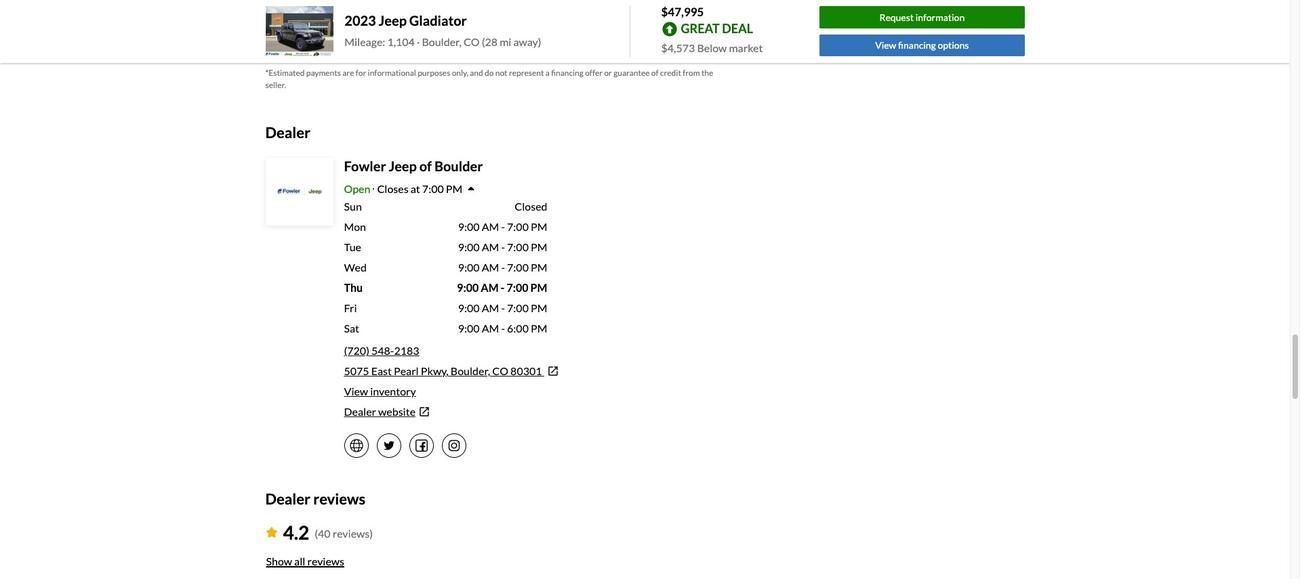 Task type: describe. For each thing, give the bounding box(es) containing it.
9:00 for sat
[[458, 322, 480, 335]]

·
[[417, 35, 420, 48]]

dealer website link
[[344, 404, 721, 421]]

represent
[[509, 68, 544, 78]]

*estimated payments are for informational purposes only, and do not represent a financing offer or guarantee of credit from the seller.
[[265, 68, 713, 90]]

1 vertical spatial financing
[[898, 40, 936, 51]]

request
[[879, 11, 914, 23]]

9:00 am - 7:00 pm for mon
[[458, 221, 547, 233]]

9:00 am - 7:00 pm for thu
[[457, 282, 547, 294]]

options for topmost view financing options button
[[511, 3, 547, 16]]

all
[[294, 555, 305, 568]]

9:00 am - 7:00 pm for wed
[[458, 261, 547, 274]]

view inventory
[[344, 385, 416, 398]]

1 vertical spatial view financing options button
[[820, 35, 1025, 57]]

website
[[378, 406, 416, 418]]

for
[[356, 68, 366, 78]]

east
[[371, 365, 392, 378]]

2 vertical spatial view
[[344, 385, 368, 398]]

inventory
[[370, 385, 416, 398]]

jeep for 2023
[[379, 12, 407, 29]]

7:00 for fri
[[507, 302, 529, 315]]

am for fri
[[482, 302, 499, 315]]

at
[[411, 183, 420, 195]]

pm for sat
[[531, 322, 547, 335]]

1 horizontal spatial view
[[440, 3, 464, 16]]

request information
[[879, 11, 965, 23]]

pm for tue
[[531, 241, 547, 254]]

4.2 (40 reviews)
[[283, 521, 373, 544]]

5075 east pearl pkwy , boulder, co 80301
[[344, 365, 542, 378]]

2023 jeep gladiator mileage: 1,104 · boulder, co (28 mi away)
[[345, 12, 541, 48]]

(40
[[315, 527, 331, 540]]

do
[[485, 68, 494, 78]]

(720) 548-2183
[[344, 345, 419, 357]]

9:00 for wed
[[458, 261, 480, 274]]

show
[[266, 555, 292, 568]]

offer.
[[567, 41, 592, 54]]

show all reviews button
[[265, 547, 345, 577]]

- for thu
[[501, 282, 505, 294]]

informational
[[368, 68, 416, 78]]

sun
[[344, 200, 362, 213]]

2183
[[394, 345, 419, 357]]

boulder
[[434, 158, 483, 174]]

gladiator
[[409, 12, 467, 29]]

dealer for dealer
[[265, 123, 310, 142]]

your
[[543, 41, 565, 54]]

fowler jeep of boulder link
[[344, 158, 483, 174]]

9:00 for fri
[[458, 302, 480, 315]]

open closes at 7:00 pm
[[344, 183, 463, 195]]

great deal
[[681, 21, 753, 36]]

financing inside *estimated payments are for informational purposes only, and do not represent a financing offer or guarantee of credit from the seller.
[[551, 68, 584, 78]]

from
[[683, 68, 700, 78]]

pkwy
[[421, 365, 446, 378]]

view inventory link
[[344, 385, 416, 398]]

retrieve
[[501, 41, 541, 54]]

5075
[[344, 365, 369, 378]]

6:00
[[507, 322, 529, 335]]

1,104
[[387, 35, 415, 48]]

are
[[342, 68, 354, 78]]

mi
[[500, 35, 511, 48]]

(720)
[[344, 345, 369, 357]]

0 horizontal spatial of
[[419, 158, 432, 174]]

of inside *estimated payments are for informational purposes only, and do not represent a financing offer or guarantee of credit from the seller.
[[651, 68, 659, 78]]

closes
[[377, 183, 409, 195]]

jeep for fowler
[[389, 158, 417, 174]]

dealer website
[[344, 406, 416, 418]]

$4,573
[[661, 41, 695, 54]]

7:00 for mon
[[507, 221, 529, 233]]

information
[[916, 11, 965, 23]]

9:00 am - 6:00 pm
[[458, 322, 547, 335]]

mileage:
[[345, 35, 385, 48]]

fowler jeep of boulder image
[[267, 160, 332, 225]]

deal
[[722, 21, 753, 36]]

thu
[[344, 282, 363, 294]]

- for sat
[[501, 322, 505, 335]]

already
[[394, 41, 431, 54]]

- for wed
[[501, 261, 505, 274]]

offer
[[585, 68, 603, 78]]

away)
[[513, 35, 541, 48]]

- for mon
[[501, 221, 505, 233]]

co inside 2023 jeep gladiator mileage: 1,104 · boulder, co (28 mi away)
[[464, 35, 480, 48]]

mon
[[344, 221, 366, 233]]

boulder, inside 2023 jeep gladiator mileage: 1,104 · boulder, co (28 mi away)
[[422, 35, 462, 48]]

548-
[[371, 345, 394, 357]]

(720) 548-2183 link
[[344, 345, 419, 357]]



Task type: vqa. For each thing, say whether or not it's contained in the screenshot.
*Estimated payments are for informational purposes only, and do not represent a financing offer or guarantee of credit from the seller.
yes



Task type: locate. For each thing, give the bounding box(es) containing it.
reviews
[[313, 490, 365, 509], [307, 555, 344, 568]]

9:00 for mon
[[458, 221, 480, 233]]

co left 80301
[[492, 365, 508, 378]]

seller.
[[265, 80, 286, 90]]

qualified?
[[453, 41, 499, 54]]

view financing options for view financing options button to the bottom
[[875, 40, 969, 51]]

7:00
[[422, 183, 444, 195], [507, 221, 529, 233], [507, 241, 529, 254], [507, 261, 529, 274], [507, 282, 528, 294], [507, 302, 529, 315]]

80301
[[511, 365, 542, 378]]

options for view financing options button to the bottom
[[938, 40, 969, 51]]

2023 jeep gladiator image
[[265, 6, 334, 57]]

1 horizontal spatial co
[[492, 365, 508, 378]]

1 vertical spatial boulder,
[[451, 365, 490, 378]]

1 vertical spatial jeep
[[389, 158, 417, 174]]

9:00
[[458, 221, 480, 233], [458, 241, 480, 254], [458, 261, 480, 274], [457, 282, 479, 294], [458, 302, 480, 315], [458, 322, 480, 335]]

star image
[[265, 527, 278, 538]]

1 vertical spatial options
[[938, 40, 969, 51]]

view financing options up (28
[[440, 3, 547, 16]]

view financing options
[[440, 3, 547, 16], [875, 40, 969, 51]]

view financing options button
[[431, 0, 555, 24], [820, 35, 1025, 57]]

open
[[344, 183, 370, 195]]

dealer for dealer website
[[344, 406, 376, 418]]

reviews inside button
[[307, 555, 344, 568]]

dealer down seller.
[[265, 123, 310, 142]]

financing
[[466, 3, 509, 16], [898, 40, 936, 51], [551, 68, 584, 78]]

9:00 am - 7:00 pm for tue
[[458, 241, 547, 254]]

1 vertical spatial co
[[492, 365, 508, 378]]

credit
[[660, 68, 681, 78]]

view financing options down request information "button"
[[875, 40, 969, 51]]

0 horizontal spatial co
[[464, 35, 480, 48]]

9:00 am - 7:00 pm for fri
[[458, 302, 547, 315]]

1 vertical spatial reviews
[[307, 555, 344, 568]]

1 horizontal spatial options
[[938, 40, 969, 51]]

jeep
[[379, 12, 407, 29], [389, 158, 417, 174]]

view financing options button up (28
[[431, 0, 555, 24]]

am for tue
[[482, 241, 499, 254]]

financing up (28
[[466, 3, 509, 16]]

- for tue
[[501, 241, 505, 254]]

$4,573 below market
[[661, 41, 763, 54]]

pm for wed
[[531, 261, 547, 274]]

2 horizontal spatial financing
[[898, 40, 936, 51]]

fowler
[[344, 158, 386, 174]]

reviews)
[[333, 527, 373, 540]]

0 vertical spatial dealer
[[265, 123, 310, 142]]

7:00 for tue
[[507, 241, 529, 254]]

pm
[[446, 183, 463, 195], [531, 221, 547, 233], [531, 241, 547, 254], [531, 261, 547, 274], [531, 282, 547, 294], [531, 302, 547, 315], [531, 322, 547, 335]]

0 horizontal spatial view
[[344, 385, 368, 398]]

view up pre-
[[440, 3, 464, 16]]

pre-
[[433, 41, 453, 54]]

0 vertical spatial boulder,
[[422, 35, 462, 48]]

am for sat
[[482, 322, 499, 335]]

1 vertical spatial view financing options
[[875, 40, 969, 51]]

dealer up 4.2
[[265, 490, 310, 509]]

or
[[604, 68, 612, 78]]

0 horizontal spatial options
[[511, 3, 547, 16]]

1 horizontal spatial view financing options
[[875, 40, 969, 51]]

and
[[470, 68, 483, 78]]

caret down image
[[468, 184, 475, 194]]

already pre-qualified? retrieve your offer.
[[394, 41, 592, 54]]

1 vertical spatial view
[[875, 40, 896, 51]]

show all reviews
[[266, 555, 344, 568]]

4.2
[[283, 521, 309, 544]]

dealer reviews
[[265, 490, 365, 509]]

0 vertical spatial reviews
[[313, 490, 365, 509]]

options up away)
[[511, 3, 547, 16]]

dealer
[[265, 123, 310, 142], [344, 406, 376, 418], [265, 490, 310, 509]]

of up at
[[419, 158, 432, 174]]

pm for mon
[[531, 221, 547, 233]]

boulder, down gladiator
[[422, 35, 462, 48]]

view down '5075'
[[344, 385, 368, 398]]

of left credit
[[651, 68, 659, 78]]

7:00 for thu
[[507, 282, 528, 294]]

7:00 for wed
[[507, 261, 529, 274]]

jeep up open closes at 7:00 pm at the left
[[389, 158, 417, 174]]

pearl
[[394, 365, 419, 378]]

1 horizontal spatial financing
[[551, 68, 584, 78]]

pm for thu
[[531, 282, 547, 294]]

closed
[[515, 200, 547, 213]]

9:00 for tue
[[458, 241, 480, 254]]

am for wed
[[482, 261, 499, 274]]

*estimated
[[265, 68, 305, 78]]

jeep up 1,104
[[379, 12, 407, 29]]

co
[[464, 35, 480, 48], [492, 365, 508, 378]]

options
[[511, 3, 547, 16], [938, 40, 969, 51]]

view financing options for topmost view financing options button
[[440, 3, 547, 16]]

0 vertical spatial view financing options
[[440, 3, 547, 16]]

pm for fri
[[531, 302, 547, 315]]

request information button
[[820, 6, 1025, 28]]

dealer for dealer reviews
[[265, 490, 310, 509]]

-
[[501, 221, 505, 233], [501, 241, 505, 254], [501, 261, 505, 274], [501, 282, 505, 294], [501, 302, 505, 315], [501, 322, 505, 335]]

a
[[546, 68, 550, 78]]

view down request at the right top
[[875, 40, 896, 51]]

reviews up 4.2 (40 reviews)
[[313, 490, 365, 509]]

below
[[697, 41, 727, 54]]

retrieve your offer. link
[[501, 41, 592, 54]]

(28
[[482, 35, 498, 48]]

1 vertical spatial dealer
[[344, 406, 376, 418]]

tue
[[344, 241, 361, 254]]

the
[[702, 68, 713, 78]]

boulder,
[[422, 35, 462, 48], [451, 365, 490, 378]]

am for mon
[[482, 221, 499, 233]]

0 vertical spatial of
[[651, 68, 659, 78]]

1 horizontal spatial of
[[651, 68, 659, 78]]

wed
[[344, 261, 367, 274]]

only,
[[452, 68, 468, 78]]

1 horizontal spatial view financing options button
[[820, 35, 1025, 57]]

9:00 for thu
[[457, 282, 479, 294]]

financing down request information "button"
[[898, 40, 936, 51]]

market
[[729, 41, 763, 54]]

2023
[[345, 12, 376, 29]]

view
[[440, 3, 464, 16], [875, 40, 896, 51], [344, 385, 368, 398]]

financing right a
[[551, 68, 584, 78]]

$47,995
[[661, 5, 704, 19]]

jeep inside 2023 jeep gladiator mileage: 1,104 · boulder, co (28 mi away)
[[379, 12, 407, 29]]

2 vertical spatial financing
[[551, 68, 584, 78]]

2 vertical spatial dealer
[[265, 490, 310, 509]]

fowler jeep of boulder
[[344, 158, 483, 174]]

purposes
[[418, 68, 450, 78]]

payments
[[306, 68, 341, 78]]

2 horizontal spatial view
[[875, 40, 896, 51]]

0 horizontal spatial financing
[[466, 3, 509, 16]]

guarantee
[[614, 68, 650, 78]]

- for fri
[[501, 302, 505, 315]]

0 vertical spatial view financing options button
[[431, 0, 555, 24]]

options down information
[[938, 40, 969, 51]]

boulder, right the , on the bottom left
[[451, 365, 490, 378]]

am for thu
[[481, 282, 499, 294]]

sat
[[344, 322, 359, 335]]

0 vertical spatial options
[[511, 3, 547, 16]]

dealer down view inventory
[[344, 406, 376, 418]]

0 vertical spatial jeep
[[379, 12, 407, 29]]

9:00 am - 7:00 pm
[[458, 221, 547, 233], [458, 241, 547, 254], [458, 261, 547, 274], [457, 282, 547, 294], [458, 302, 547, 315]]

co left (28
[[464, 35, 480, 48]]

reviews right all
[[307, 555, 344, 568]]

0 horizontal spatial view financing options
[[440, 3, 547, 16]]

of
[[651, 68, 659, 78], [419, 158, 432, 174]]

great
[[681, 21, 720, 36]]

view financing options button down request information "button"
[[820, 35, 1025, 57]]

0 vertical spatial financing
[[466, 3, 509, 16]]

fri
[[344, 302, 357, 315]]

0 vertical spatial co
[[464, 35, 480, 48]]

not
[[495, 68, 507, 78]]

,
[[446, 365, 449, 378]]

0 horizontal spatial view financing options button
[[431, 0, 555, 24]]

0 vertical spatial view
[[440, 3, 464, 16]]

1 vertical spatial of
[[419, 158, 432, 174]]



